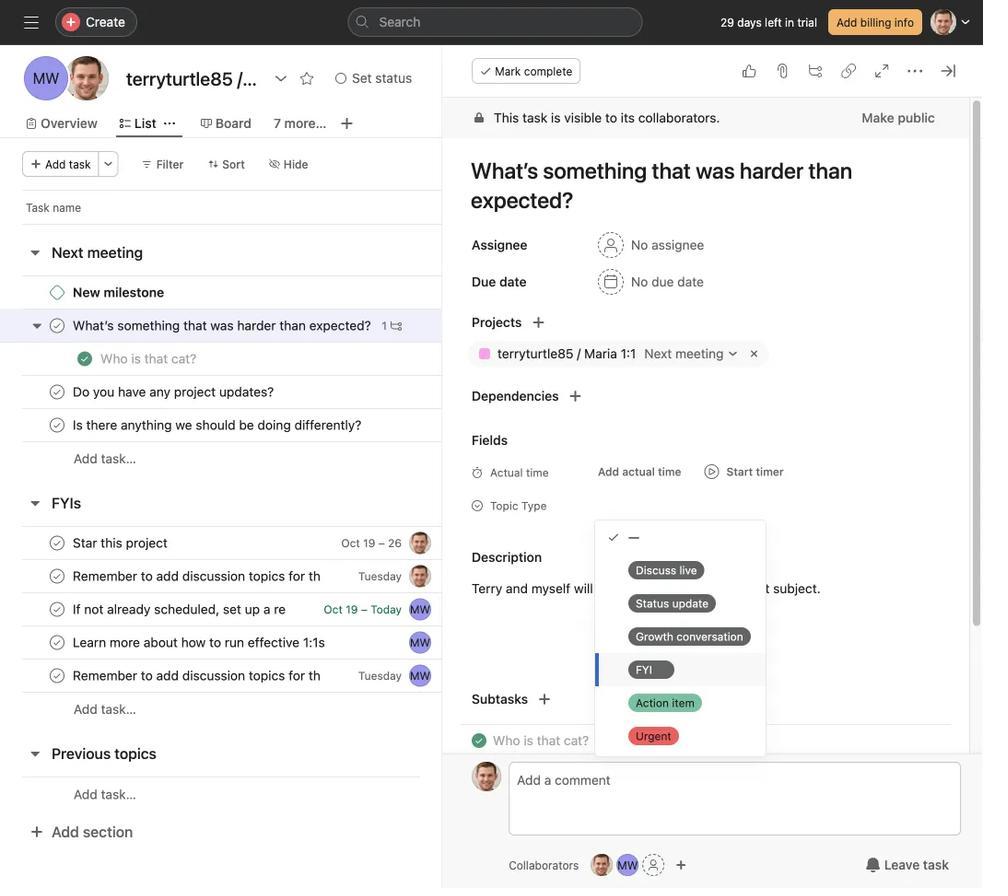 Task type: locate. For each thing, give the bounding box(es) containing it.
an
[[695, 581, 709, 596]]

task for add
[[69, 158, 91, 171]]

1 vertical spatial no
[[631, 274, 648, 289]]

tt inside remember to add discussion topics for the next meeting cell
[[413, 570, 427, 583]]

tt button inside remember to add discussion topics for the next meeting cell
[[409, 565, 431, 588]]

2 add task… from the top
[[74, 702, 136, 717]]

remove image
[[747, 347, 762, 361]]

2 remember to add discussion topics for the next meeting cell from the top
[[0, 659, 443, 693]]

collapse task list for this section image left 'fyis'
[[28, 496, 42, 511]]

mw inside if not already scheduled, set up a recurring 1:1 meeting in your calendar cell
[[410, 603, 430, 616]]

main content
[[443, 98, 970, 888]]

in
[[785, 16, 795, 29]]

– for 26
[[379, 537, 385, 550]]

Is there anything we should be doing differently? text field
[[69, 416, 367, 435]]

actual
[[623, 465, 655, 478]]

0 vertical spatial task
[[523, 110, 548, 125]]

– left 26
[[379, 537, 385, 550]]

tt up overview
[[78, 70, 96, 87]]

1 vertical spatial 19
[[346, 603, 358, 616]]

0 horizontal spatial task
[[69, 158, 91, 171]]

row down sort
[[22, 223, 442, 225]]

0 vertical spatial task name text field
[[459, 149, 947, 221]]

completed checkbox inside is there anything we should be doing differently? cell
[[46, 414, 68, 436]]

description
[[472, 550, 542, 565]]

meeting inside dropdown button
[[676, 346, 724, 361]]

subtasks
[[472, 692, 528, 707]]

oct inside if not already scheduled, set up a recurring 1:1 meeting in your calendar cell
[[324, 603, 343, 616]]

add inside header fyis tree grid
[[74, 702, 97, 717]]

add task… inside header fyis tree grid
[[74, 702, 136, 717]]

close details image
[[941, 64, 956, 78]]

remember to add discussion topics for the next meeting cell down 'learn more about how to run effective 1:1s' text field
[[0, 659, 443, 693]]

task name text field for 0 likes. click to like this task image
[[459, 149, 947, 221]]

add up fyis button
[[74, 451, 97, 466]]

start timer
[[727, 465, 784, 478]]

1 tuesday from the top
[[358, 570, 402, 583]]

completed checkbox inside if not already scheduled, set up a recurring 1:1 meeting in your calendar cell
[[46, 599, 68, 621]]

collapse subtask list for the task what's something that was harder than expected? image
[[29, 318, 44, 333]]

1 vertical spatial remember to add discussion topics for the next meeting cell
[[0, 659, 443, 693]]

—
[[597, 500, 606, 510], [629, 530, 640, 545]]

update
[[672, 597, 709, 610]]

oct inside star this project cell
[[341, 537, 360, 550]]

mw for mw button inside the if not already scheduled, set up a recurring 1:1 meeting in your calendar cell
[[410, 603, 430, 616]]

2 vertical spatial task
[[923, 858, 949, 873]]

0 vertical spatial oct
[[341, 537, 360, 550]]

info
[[895, 16, 914, 29]]

terry
[[472, 581, 503, 596]]

1 horizontal spatial –
[[379, 537, 385, 550]]

0 vertical spatial collapse task list for this section image
[[28, 496, 42, 511]]

this
[[494, 110, 519, 125]]

star this project cell
[[0, 526, 443, 560]]

myself
[[532, 581, 571, 596]]

Learn more about how to run effective 1:1s text field
[[69, 634, 331, 652]]

1 horizontal spatial time
[[658, 465, 682, 478]]

Remember to add discussion topics for the next meeting text field
[[69, 567, 322, 586]]

0 horizontal spatial meeting
[[87, 244, 143, 261]]

tt left 'terry'
[[413, 570, 427, 583]]

mw button inside learn more about how to run effective 1:1s cell
[[409, 632, 431, 654]]

full screen image
[[875, 64, 889, 78]]

2 add task… row from the top
[[0, 692, 511, 726]]

collapse task list for this section image left previous
[[28, 747, 42, 761]]

2 collapse task list for this section image from the top
[[28, 747, 42, 761]]

remember to add discussion topics for the next meeting cell up if not already scheduled, set up a recurring 1:1 meeting in your calendar text field
[[0, 559, 443, 594]]

If not already scheduled, set up a recurring 1:1 meeting in your calendar text field
[[69, 600, 287, 619]]

add down overview link
[[45, 158, 66, 171]]

more actions for this task image
[[908, 64, 923, 78]]

to up status
[[631, 581, 642, 596]]

19 for – today
[[346, 603, 358, 616]]

collapse task list for this section image for previous topics
[[28, 747, 42, 761]]

mw inside what's something that was harder than expected? dialog
[[618, 859, 638, 872]]

to
[[606, 110, 618, 125], [631, 581, 642, 596]]

add up previous
[[74, 702, 97, 717]]

tt right collaborators
[[595, 859, 609, 872]]

tuesday down today
[[358, 670, 402, 683]]

1 vertical spatial next meeting
[[645, 346, 724, 361]]

1 vertical spatial add task…
[[74, 702, 136, 717]]

task left the more actions image
[[69, 158, 91, 171]]

item
[[672, 697, 695, 710]]

add inside dropdown button
[[598, 465, 620, 478]]

row up the what's something that was harder than expected? text box
[[0, 276, 511, 310]]

0 vertical spatial —
[[597, 500, 606, 510]]

task inside "main content"
[[523, 110, 548, 125]]

start
[[727, 465, 753, 478]]

task… inside header fyis tree grid
[[101, 702, 136, 717]]

2 add task… button from the top
[[74, 700, 136, 720]]

19 left 26
[[363, 537, 375, 550]]

0 vertical spatial meeting
[[87, 244, 143, 261]]

add task… up fyis button
[[74, 451, 136, 466]]

status
[[636, 597, 669, 610]]

add task… for next meeting
[[74, 451, 136, 466]]

19 left today
[[346, 603, 358, 616]]

0 vertical spatial next
[[52, 244, 83, 261]]

add task… button up previous topics 'button'
[[74, 700, 136, 720]]

time right actual
[[526, 466, 549, 479]]

terry and myself will meet to discuss an important subject.
[[472, 581, 821, 596]]

1 add task… row from the top
[[0, 441, 511, 476]]

what's something that was harder than expected? dialog
[[443, 45, 983, 888]]

tt down 'subtasks' dropdown button
[[480, 771, 494, 783]]

add section
[[52, 824, 133, 841]]

1 horizontal spatial completed checkbox
[[468, 730, 490, 752]]

0 horizontal spatial next meeting
[[52, 244, 143, 261]]

0 vertical spatial no
[[631, 237, 648, 253]]

terryturtle85 / maria 1:1
[[498, 346, 636, 361]]

1 horizontal spatial meeting
[[676, 346, 724, 361]]

task… up previous topics
[[101, 702, 136, 717]]

completed image for star this project text box
[[46, 532, 68, 554]]

1 vertical spatial tuesday
[[358, 670, 402, 683]]

add inside header next meeting tree grid
[[74, 451, 97, 466]]

tt button left 'terry'
[[409, 565, 431, 588]]

1 horizontal spatial 19
[[363, 537, 375, 550]]

1 no from the top
[[631, 237, 648, 253]]

copy task link image
[[841, 64, 856, 78]]

completed checkbox inside do you have any project updates? cell
[[46, 381, 68, 403]]

task inside button
[[69, 158, 91, 171]]

next inside next meeting button
[[52, 244, 83, 261]]

next meeting up new milestone text field
[[52, 244, 143, 261]]

task for this
[[523, 110, 548, 125]]

tt button right collaborators
[[591, 854, 613, 877]]

– inside if not already scheduled, set up a recurring 1:1 meeting in your calendar cell
[[361, 603, 368, 616]]

set status button
[[327, 65, 420, 91]]

no left 'due'
[[631, 274, 648, 289]]

next meeting
[[52, 244, 143, 261], [645, 346, 724, 361]]

task name
[[26, 201, 81, 214]]

1 vertical spatial –
[[361, 603, 368, 616]]

task… for fyis
[[101, 702, 136, 717]]

sort button
[[199, 151, 253, 177]]

Star this project text field
[[69, 534, 173, 553]]

row down 'learn more about how to run effective 1:1s' text field
[[0, 659, 511, 693]]

Completed checkbox
[[46, 381, 68, 403], [468, 730, 490, 752]]

0 vertical spatial 19
[[363, 537, 375, 550]]

completed image
[[46, 414, 68, 436], [46, 532, 68, 554], [46, 599, 68, 621], [46, 632, 68, 654], [46, 665, 68, 687], [468, 730, 490, 752]]

this task is visible to its collaborators.
[[494, 110, 720, 125]]

— down the — dropdown button on the bottom of page
[[629, 530, 640, 545]]

completed image for 'learn more about how to run effective 1:1s' text field
[[46, 632, 68, 654]]

row
[[22, 223, 442, 225], [0, 276, 511, 310], [0, 342, 511, 376], [0, 375, 511, 409], [0, 408, 511, 442], [0, 526, 511, 560], [0, 559, 511, 594], [0, 593, 511, 627], [0, 659, 511, 693]]

completed checkbox inside "main content"
[[468, 730, 490, 752]]

— down the add actual time
[[597, 500, 606, 510]]

0 horizontal spatial completed checkbox
[[46, 381, 68, 403]]

next meeting right 1:1
[[645, 346, 724, 361]]

None text field
[[595, 497, 609, 519]]

1 vertical spatial completed checkbox
[[468, 730, 490, 752]]

mw inside learn more about how to run effective 1:1s cell
[[410, 636, 430, 649]]

section
[[83, 824, 133, 841]]

add task… row
[[0, 441, 511, 476], [0, 692, 511, 726], [0, 777, 511, 812]]

main content inside what's something that was harder than expected? dialog
[[443, 98, 970, 888]]

status
[[375, 71, 412, 86]]

completed image inside if not already scheduled, set up a recurring 1:1 meeting in your calendar cell
[[46, 599, 68, 621]]

tt right 26
[[413, 537, 427, 550]]

1 add task… from the top
[[74, 451, 136, 466]]

next meeting inside dropdown button
[[645, 346, 724, 361]]

2 horizontal spatial task
[[923, 858, 949, 873]]

main content containing this task is visible to its collaborators.
[[443, 98, 970, 888]]

tt button right 26
[[409, 532, 431, 554]]

leave task
[[885, 858, 949, 873]]

new milestone cell
[[0, 276, 443, 310]]

assignee
[[652, 237, 705, 253]]

add subtasks image
[[538, 692, 552, 707]]

– inside star this project cell
[[379, 537, 385, 550]]

0 vertical spatial add task…
[[74, 451, 136, 466]]

row down the who is that cat? cell
[[0, 408, 511, 442]]

board link
[[201, 113, 252, 134]]

1 vertical spatial task
[[69, 158, 91, 171]]

– left today
[[361, 603, 368, 616]]

collapse task list for this section image
[[28, 496, 42, 511], [28, 747, 42, 761]]

add task… inside header next meeting tree grid
[[74, 451, 136, 466]]

mw button inside if not already scheduled, set up a recurring 1:1 meeting in your calendar cell
[[409, 599, 431, 621]]

1 vertical spatial add task… button
[[74, 700, 136, 720]]

meeting
[[87, 244, 143, 261], [676, 346, 724, 361]]

days
[[738, 16, 762, 29]]

completed checkbox for 'learn more about how to run effective 1:1s' text field
[[46, 632, 68, 654]]

completed image inside do you have any project updates? cell
[[46, 381, 68, 403]]

completed image inside header fyis tree grid
[[46, 565, 68, 588]]

terryturtle85
[[498, 346, 574, 361]]

completed checkbox inside star this project cell
[[46, 532, 68, 554]]

tt inside star this project cell
[[413, 537, 427, 550]]

3 task… from the top
[[101, 787, 136, 802]]

1 vertical spatial oct
[[324, 603, 343, 616]]

19 inside if not already scheduled, set up a recurring 1:1 meeting in your calendar cell
[[346, 603, 358, 616]]

completed checkbox for if not already scheduled, set up a recurring 1:1 meeting in your calendar text field
[[46, 599, 68, 621]]

next right collapse task list for this section image
[[52, 244, 83, 261]]

maria
[[585, 346, 618, 361]]

2 vertical spatial add task… row
[[0, 777, 511, 812]]

Completed checkbox
[[46, 315, 68, 337], [74, 348, 96, 370], [46, 414, 68, 436], [46, 532, 68, 554], [46, 565, 68, 588], [46, 599, 68, 621], [46, 632, 68, 654], [46, 665, 68, 687]]

1 vertical spatial meeting
[[676, 346, 724, 361]]

hide button
[[261, 151, 317, 177]]

tab actions image
[[164, 118, 175, 129]]

add subtask image
[[808, 64, 823, 78]]

add left section
[[52, 824, 79, 841]]

add actual time button
[[590, 459, 690, 485]]

0 horizontal spatial –
[[361, 603, 368, 616]]

0 vertical spatial to
[[606, 110, 618, 125]]

task name text field up assignee
[[459, 149, 947, 221]]

date
[[678, 274, 704, 289]]

1 collapse task list for this section image from the top
[[28, 496, 42, 511]]

2 task… from the top
[[101, 702, 136, 717]]

1 vertical spatial task name text field
[[493, 731, 589, 751]]

0 vertical spatial remember to add discussion topics for the next meeting cell
[[0, 559, 443, 594]]

completed image inside is there anything we should be doing differently? cell
[[46, 414, 68, 436]]

task left is on the right of page
[[523, 110, 548, 125]]

add left actual at the bottom right of page
[[598, 465, 620, 478]]

previous topics button
[[52, 737, 157, 771]]

oct for oct 19 – 26
[[341, 537, 360, 550]]

task… up star this project text box
[[101, 451, 136, 466]]

meeting left remove icon
[[676, 346, 724, 361]]

task right leave
[[923, 858, 949, 873]]

complete
[[524, 65, 573, 77]]

projects
[[472, 315, 522, 330]]

1 horizontal spatial next
[[645, 346, 672, 361]]

0 vertical spatial completed checkbox
[[46, 381, 68, 403]]

board
[[216, 116, 252, 131]]

0 likes. click to like this task image
[[742, 64, 757, 78]]

add inside button
[[52, 824, 79, 841]]

tuesday up today
[[358, 570, 402, 583]]

tuesday for tt
[[358, 570, 402, 583]]

0 vertical spatial add task… row
[[0, 441, 511, 476]]

overview link
[[26, 113, 98, 134]]

task… for next meeting
[[101, 451, 136, 466]]

0 vertical spatial next meeting
[[52, 244, 143, 261]]

1 vertical spatial next
[[645, 346, 672, 361]]

to left its
[[606, 110, 618, 125]]

mw button
[[409, 599, 431, 621], [409, 632, 431, 654], [409, 665, 431, 687], [617, 854, 639, 877]]

Remember to add discussion topics for the next meeting text field
[[69, 667, 322, 685]]

26
[[388, 537, 402, 550]]

who is that cat? cell
[[0, 342, 443, 376]]

row up is there anything we should be doing differently? text box
[[0, 375, 511, 409]]

add task… up section
[[74, 787, 136, 802]]

task inside button
[[923, 858, 949, 873]]

1 vertical spatial task…
[[101, 702, 136, 717]]

remember to add discussion topics for the next meeting cell
[[0, 559, 443, 594], [0, 659, 443, 693]]

2 no from the top
[[631, 274, 648, 289]]

0 vertical spatial –
[[379, 537, 385, 550]]

task…
[[101, 451, 136, 466], [101, 702, 136, 717], [101, 787, 136, 802]]

add to starred image
[[300, 71, 314, 86]]

19 for – 26
[[363, 537, 375, 550]]

1 vertical spatial add task… row
[[0, 692, 511, 726]]

Task Name text field
[[459, 149, 947, 221], [493, 731, 589, 751]]

1 vertical spatial collapse task list for this section image
[[28, 747, 42, 761]]

time right actual at the bottom right of page
[[658, 465, 682, 478]]

add task… up previous topics 'button'
[[74, 702, 136, 717]]

— inside dropdown button
[[597, 500, 606, 510]]

next right 1:1
[[645, 346, 672, 361]]

task for leave
[[923, 858, 949, 873]]

oct left 26
[[341, 537, 360, 550]]

time inside dropdown button
[[658, 465, 682, 478]]

1 add task… button from the top
[[74, 449, 136, 469]]

row down the what's something that was harder than expected? text box
[[0, 342, 511, 376]]

completed image for remember to add discussion topics for the next meeting text field
[[46, 665, 68, 687]]

filter button
[[133, 151, 192, 177]]

2 vertical spatial add task… button
[[74, 785, 136, 805]]

list link
[[120, 113, 157, 134]]

3 add task… button from the top
[[74, 785, 136, 805]]

2 tuesday from the top
[[358, 670, 402, 683]]

2 vertical spatial task…
[[101, 787, 136, 802]]

action item
[[636, 697, 695, 710]]

2 vertical spatial add task…
[[74, 787, 136, 802]]

add task… row for next meeting
[[0, 441, 511, 476]]

timer
[[756, 465, 784, 478]]

oct for oct 19 – today
[[324, 603, 343, 616]]

add actual time
[[598, 465, 682, 478]]

0 vertical spatial task…
[[101, 451, 136, 466]]

1 task… from the top
[[101, 451, 136, 466]]

more…
[[284, 116, 327, 131]]

learn more about how to run effective 1:1s cell
[[0, 626, 443, 660]]

tuesday
[[358, 570, 402, 583], [358, 670, 402, 683]]

3 add task… from the top
[[74, 787, 136, 802]]

1 vertical spatial —
[[629, 530, 640, 545]]

completed checkbox inside the who is that cat? cell
[[74, 348, 96, 370]]

meeting up new milestone text field
[[87, 244, 143, 261]]

its
[[621, 110, 635, 125]]

and
[[506, 581, 528, 596]]

no left assignee
[[631, 237, 648, 253]]

expand sidebar image
[[24, 15, 39, 29]]

19 inside star this project cell
[[363, 537, 375, 550]]

make public button
[[850, 101, 947, 135]]

add task… button up section
[[74, 785, 136, 805]]

0 horizontal spatial 19
[[346, 603, 358, 616]]

0 horizontal spatial —
[[597, 500, 606, 510]]

will
[[574, 581, 593, 596]]

actual
[[490, 466, 523, 479]]

completed image inside star this project cell
[[46, 532, 68, 554]]

task… inside header next meeting tree grid
[[101, 451, 136, 466]]

None text field
[[122, 62, 265, 95]]

oct
[[341, 537, 360, 550], [324, 603, 343, 616]]

is
[[551, 110, 561, 125]]

New milestone text field
[[69, 283, 170, 302]]

oct left today
[[324, 603, 343, 616]]

completed checkbox for remember to add discussion topics for the next meeting text box
[[46, 565, 68, 588]]

tt button
[[409, 532, 431, 554], [409, 565, 431, 588], [472, 762, 502, 792], [591, 854, 613, 877]]

completed image
[[46, 315, 68, 337], [74, 348, 96, 370], [46, 381, 68, 403], [46, 565, 68, 588]]

1 horizontal spatial to
[[631, 581, 642, 596]]

0 vertical spatial add task… button
[[74, 449, 136, 469]]

add task… button up fyis button
[[74, 449, 136, 469]]

oct 19 – today
[[324, 603, 402, 616]]

completed image inside learn more about how to run effective 1:1s cell
[[46, 632, 68, 654]]

1 vertical spatial to
[[631, 581, 642, 596]]

0 horizontal spatial next
[[52, 244, 83, 261]]

19
[[363, 537, 375, 550], [346, 603, 358, 616]]

mw for mw button within learn more about how to run effective 1:1s cell
[[410, 636, 430, 649]]

1 horizontal spatial next meeting
[[645, 346, 724, 361]]

oct 19 – 26
[[341, 537, 402, 550]]

1:1
[[621, 346, 636, 361]]

task… up section
[[101, 787, 136, 802]]

completed checkbox inside what's something that was harder than expected? cell
[[46, 315, 68, 337]]

urgent
[[636, 730, 672, 743]]

task name text field down add subtasks image
[[493, 731, 589, 751]]

0 vertical spatial tuesday
[[358, 570, 402, 583]]

mw inside remember to add discussion topics for the next meeting cell
[[410, 670, 430, 683]]

collaborators
[[509, 859, 579, 872]]

mw
[[33, 70, 59, 87], [410, 603, 430, 616], [410, 636, 430, 649], [410, 670, 430, 683], [618, 859, 638, 872]]

name
[[53, 201, 81, 214]]

completed checkbox inside learn more about how to run effective 1:1s cell
[[46, 632, 68, 654]]

1 horizontal spatial task
[[523, 110, 548, 125]]

add tab image
[[340, 116, 354, 131]]

next meeting button
[[640, 344, 743, 364]]

completed checkbox for is there anything we should be doing differently? text box
[[46, 414, 68, 436]]



Task type: describe. For each thing, give the bounding box(es) containing it.
do you have any project updates? cell
[[0, 375, 443, 409]]

trial
[[798, 16, 817, 29]]

type
[[522, 500, 547, 512]]

create button
[[55, 7, 137, 37]]

– for today
[[361, 603, 368, 616]]

completed image for is there anything we should be doing differently? text box
[[46, 414, 68, 436]]

add task… for fyis
[[74, 702, 136, 717]]

Do you have any project updates? text field
[[69, 383, 280, 401]]

next meeting button
[[52, 236, 143, 269]]

topics
[[114, 745, 157, 763]]

add inside button
[[45, 158, 66, 171]]

important
[[712, 581, 770, 596]]

task name text field for add subtasks image
[[493, 731, 589, 751]]

mw button inside remember to add discussion topics for the next meeting cell
[[409, 665, 431, 687]]

no assignee button
[[590, 229, 713, 262]]

attachments: add a file to this task, what's something that was harder than expected? image
[[775, 64, 790, 78]]

topic type
[[490, 500, 547, 512]]

set
[[352, 71, 372, 86]]

list
[[134, 116, 157, 131]]

next inside next meeting dropdown button
[[645, 346, 672, 361]]

add task… row for fyis
[[0, 692, 511, 726]]

completed checkbox for remember to add discussion topics for the next meeting text field
[[46, 665, 68, 687]]

more actions image
[[103, 159, 114, 170]]

make public
[[862, 110, 936, 125]]

public
[[898, 110, 936, 125]]

search button
[[348, 7, 643, 37]]

mw row
[[0, 626, 511, 660]]

set status
[[352, 71, 412, 86]]

is there anything we should be doing differently? cell
[[0, 408, 443, 442]]

— button
[[590, 492, 701, 518]]

due date
[[472, 274, 527, 289]]

mark complete button
[[472, 58, 581, 84]]

fyi
[[636, 664, 652, 677]]

29 days left in trial
[[721, 16, 817, 29]]

add billing info button
[[829, 9, 923, 35]]

1 horizontal spatial —
[[629, 530, 640, 545]]

collapse task list for this section image
[[28, 245, 42, 260]]

start timer button
[[697, 459, 792, 485]]

completed image for if not already scheduled, set up a recurring 1:1 meeting in your calendar text field
[[46, 599, 68, 621]]

row up remember to add discussion topics for the next meeting text box
[[0, 526, 511, 560]]

conversation
[[677, 630, 744, 643]]

add task
[[45, 158, 91, 171]]

show options image
[[274, 71, 289, 86]]

task
[[26, 201, 50, 214]]

create
[[86, 14, 125, 29]]

7 more… button
[[274, 113, 327, 134]]

no for no due date
[[631, 274, 648, 289]]

status update
[[636, 597, 709, 610]]

1 remember to add discussion topics for the next meeting cell from the top
[[0, 559, 443, 594]]

fyis button
[[52, 487, 81, 520]]

add to projects image
[[531, 315, 546, 330]]

no for no assignee
[[631, 237, 648, 253]]

task name row
[[0, 190, 511, 224]]

add task… button for next meeting
[[74, 449, 136, 469]]

meet
[[597, 581, 627, 596]]

add up add section button on the bottom left
[[74, 787, 97, 802]]

growth
[[636, 630, 674, 643]]

fyi option
[[595, 653, 766, 687]]

search list box
[[348, 7, 643, 37]]

1 button
[[378, 317, 406, 335]]

sort
[[222, 158, 245, 171]]

filter
[[156, 158, 184, 171]]

1
[[382, 319, 387, 332]]

Who is that cat? text field
[[97, 350, 202, 368]]

hide
[[284, 158, 308, 171]]

previous
[[52, 745, 111, 763]]

fields
[[472, 433, 508, 448]]

subtasks button
[[443, 687, 528, 712]]

make
[[862, 110, 895, 125]]

left
[[765, 16, 782, 29]]

29
[[721, 16, 735, 29]]

discuss live
[[636, 564, 697, 577]]

collaborators.
[[639, 110, 720, 125]]

no assignee
[[631, 237, 705, 253]]

add task button
[[22, 151, 99, 177]]

tt button inside star this project cell
[[409, 532, 431, 554]]

projects button
[[443, 310, 522, 335]]

3 add task… row from the top
[[0, 777, 511, 812]]

What's something that was harder than expected? text field
[[69, 317, 375, 335]]

mark
[[495, 65, 521, 77]]

if not already scheduled, set up a recurring 1:1 meeting in your calendar cell
[[0, 593, 443, 627]]

tuesday for mw
[[358, 670, 402, 683]]

meeting inside button
[[87, 244, 143, 261]]

0 horizontal spatial to
[[606, 110, 618, 125]]

overview
[[41, 116, 98, 131]]

topic
[[490, 500, 519, 512]]

mark complete
[[495, 65, 573, 77]]

completed checkbox for star this project text box
[[46, 532, 68, 554]]

fields button
[[443, 428, 508, 453]]

dependencies
[[472, 388, 559, 404]]

add task… button for fyis
[[74, 700, 136, 720]]

mw for mw button inside the remember to add discussion topics for the next meeting cell
[[410, 670, 430, 683]]

/
[[577, 346, 581, 361]]

add dependencies image
[[568, 389, 583, 404]]

what's something that was harder than expected? cell
[[0, 309, 443, 343]]

completed image inside the who is that cat? cell
[[74, 348, 96, 370]]

add section button
[[22, 816, 140, 849]]

row up mw row
[[0, 559, 511, 594]]

7 more…
[[274, 116, 327, 131]]

0 horizontal spatial time
[[526, 466, 549, 479]]

actual time
[[490, 466, 549, 479]]

add billing info
[[837, 16, 914, 29]]

discuss
[[636, 564, 677, 577]]

1 row
[[0, 309, 511, 343]]

row up 'learn more about how to run effective 1:1s' text field
[[0, 593, 511, 627]]

header fyis tree grid
[[0, 526, 511, 726]]

assignee
[[472, 237, 528, 253]]

7
[[274, 116, 281, 131]]

collapse task list for this section image for fyis
[[28, 496, 42, 511]]

no due date button
[[590, 265, 713, 299]]

add or remove collaborators image
[[676, 860, 687, 871]]

Completed milestone checkbox
[[50, 285, 65, 300]]

header next meeting tree grid
[[0, 276, 511, 476]]

leave task button
[[854, 849, 961, 882]]

fyis
[[52, 494, 81, 512]]

discuss
[[646, 581, 691, 596]]

add left billing at the right of the page
[[837, 16, 858, 29]]

live
[[680, 564, 697, 577]]

tt button down 'subtasks' dropdown button
[[472, 762, 502, 792]]

billing
[[861, 16, 892, 29]]

completed milestone image
[[50, 285, 65, 300]]



Task type: vqa. For each thing, say whether or not it's contained in the screenshot.
task related to Leave
yes



